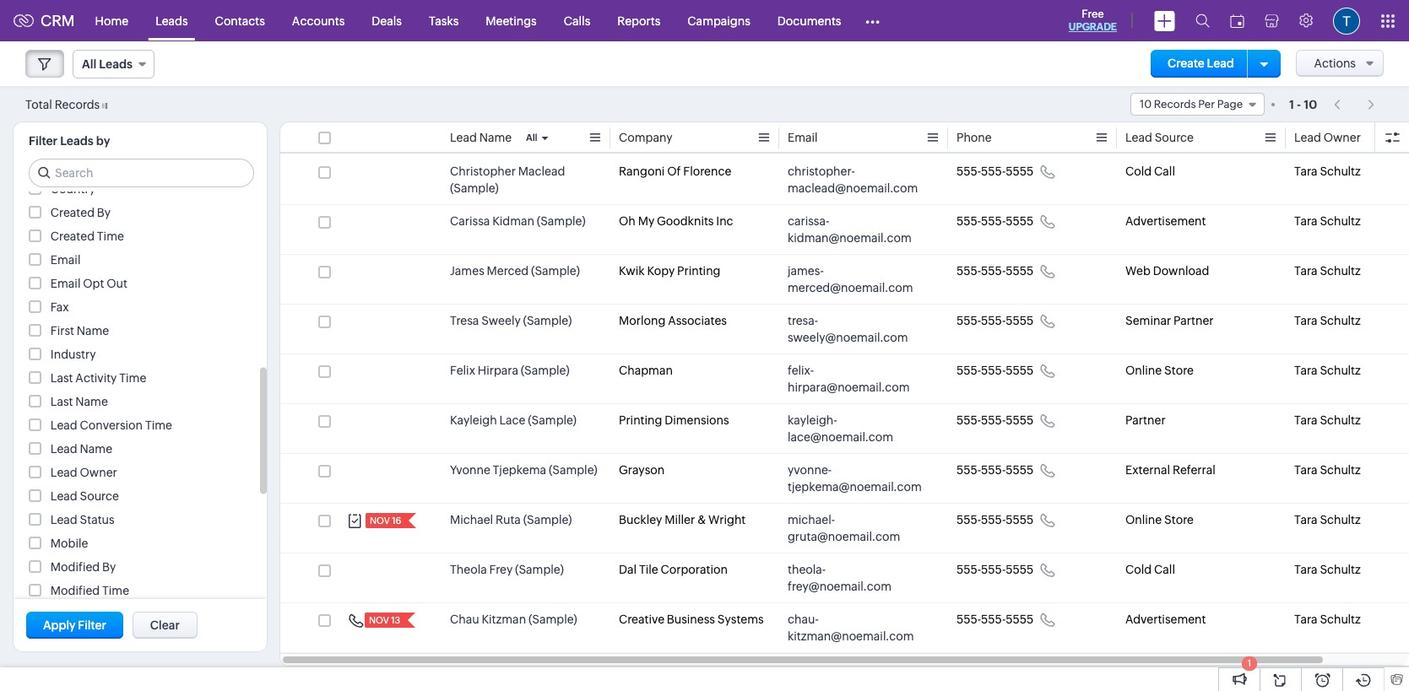 Task type: locate. For each thing, give the bounding box(es) containing it.
0 horizontal spatial all
[[82, 57, 97, 71]]

1 vertical spatial partner
[[1126, 414, 1166, 427]]

online store down seminar partner
[[1126, 364, 1194, 378]]

9 schultz from the top
[[1320, 563, 1361, 577]]

online store down external referral
[[1126, 513, 1194, 527]]

accounts
[[292, 14, 345, 27]]

2 tara from the top
[[1295, 215, 1318, 228]]

1 online from the top
[[1126, 364, 1162, 378]]

1 vertical spatial printing
[[619, 414, 662, 427]]

maclead
[[518, 165, 565, 178]]

2 555-555-5555 from the top
[[957, 215, 1034, 228]]

(sample) right sweely
[[523, 314, 572, 328]]

(sample) right kidman
[[537, 215, 586, 228]]

source
[[1155, 131, 1194, 144], [80, 490, 119, 503]]

leads up loading image
[[99, 57, 132, 71]]

created time
[[51, 230, 124, 243]]

10 records per page
[[1140, 98, 1243, 111]]

1 horizontal spatial leads
[[99, 57, 132, 71]]

owner down actions
[[1324, 131, 1361, 144]]

kidman
[[492, 215, 535, 228]]

by up 'modified time'
[[102, 561, 116, 574]]

store
[[1165, 364, 1194, 378], [1165, 513, 1194, 527]]

1 vertical spatial created
[[51, 230, 95, 243]]

9 tara schultz from the top
[[1295, 563, 1361, 577]]

1 vertical spatial leads
[[99, 57, 132, 71]]

1 call from the top
[[1154, 165, 1176, 178]]

2 online from the top
[[1126, 513, 1162, 527]]

sweely@noemail.com
[[788, 331, 908, 345]]

cold call
[[1126, 165, 1176, 178], [1126, 563, 1176, 577]]

leads left by
[[60, 134, 94, 148]]

tjepkema
[[493, 464, 546, 477]]

3 tara schultz from the top
[[1295, 264, 1361, 278]]

8 tara from the top
[[1295, 513, 1318, 527]]

1 vertical spatial filter
[[78, 619, 106, 633]]

(sample) for chau kitzman (sample)
[[529, 613, 577, 627]]

1 vertical spatial all
[[526, 133, 538, 143]]

1 for 1
[[1248, 659, 1252, 669]]

tara for kayleigh- lace@noemail.com
[[1295, 414, 1318, 427]]

1 horizontal spatial source
[[1155, 131, 1194, 144]]

michael- gruta@noemail.com
[[788, 513, 900, 544]]

meetings link
[[472, 0, 550, 41]]

created down country
[[51, 206, 95, 220]]

tara for felix- hirpara@noemail.com
[[1295, 364, 1318, 378]]

2 last from the top
[[51, 395, 73, 409]]

2 modified from the top
[[51, 584, 100, 598]]

nov 16
[[370, 516, 402, 526]]

0 vertical spatial call
[[1154, 165, 1176, 178]]

created for created time
[[51, 230, 95, 243]]

lead name down conversion
[[51, 443, 112, 456]]

by for created by
[[97, 206, 111, 220]]

(sample) for yvonne tjepkema (sample)
[[549, 464, 598, 477]]

navigation
[[1326, 92, 1384, 117]]

0 horizontal spatial lead owner
[[51, 466, 117, 480]]

1 horizontal spatial all
[[526, 133, 538, 143]]

email down created time
[[51, 253, 81, 267]]

4 tara from the top
[[1295, 314, 1318, 328]]

nov left 13
[[369, 616, 389, 626]]

(sample) right the frey
[[515, 563, 564, 577]]

external referral
[[1126, 464, 1216, 477]]

activity
[[75, 372, 117, 385]]

0 vertical spatial source
[[1155, 131, 1194, 144]]

555-555-5555 for tresa- sweely@noemail.com
[[957, 314, 1034, 328]]

1 vertical spatial nov
[[369, 616, 389, 626]]

row group containing christopher maclead (sample)
[[280, 155, 1410, 654]]

555-
[[957, 165, 981, 178], [981, 165, 1006, 178], [957, 215, 981, 228], [981, 215, 1006, 228], [957, 264, 981, 278], [981, 264, 1006, 278], [957, 314, 981, 328], [981, 314, 1006, 328], [957, 364, 981, 378], [981, 364, 1006, 378], [957, 414, 981, 427], [981, 414, 1006, 427], [957, 464, 981, 477], [981, 464, 1006, 477], [957, 513, 981, 527], [981, 513, 1006, 527], [957, 563, 981, 577], [981, 563, 1006, 577], [957, 613, 981, 627], [981, 613, 1006, 627]]

nov for michael
[[370, 516, 390, 526]]

owner up status
[[80, 466, 117, 480]]

printing up grayson
[[619, 414, 662, 427]]

555-555-5555 for james- merced@noemail.com
[[957, 264, 1034, 278]]

online down the external
[[1126, 513, 1162, 527]]

miller
[[665, 513, 695, 527]]

online store for felix- hirpara@noemail.com
[[1126, 364, 1194, 378]]

1 store from the top
[[1165, 364, 1194, 378]]

1 vertical spatial cold call
[[1126, 563, 1176, 577]]

tasks link
[[415, 0, 472, 41]]

goodknits
[[657, 215, 714, 228]]

0 horizontal spatial owner
[[80, 466, 117, 480]]

(sample) for theola frey (sample)
[[515, 563, 564, 577]]

1 schultz from the top
[[1320, 165, 1361, 178]]

2 schultz from the top
[[1320, 215, 1361, 228]]

lead source up lead status
[[51, 490, 119, 503]]

wright
[[709, 513, 746, 527]]

0 vertical spatial by
[[97, 206, 111, 220]]

0 horizontal spatial source
[[80, 490, 119, 503]]

accounts link
[[279, 0, 358, 41]]

schultz for christopher- maclead@noemail.com
[[1320, 165, 1361, 178]]

schultz for tresa- sweely@noemail.com
[[1320, 314, 1361, 328]]

1 horizontal spatial printing
[[677, 264, 721, 278]]

page
[[1218, 98, 1243, 111]]

lead source down the 10 records per page
[[1126, 131, 1194, 144]]

schultz for james- merced@noemail.com
[[1320, 264, 1361, 278]]

555-555-5555
[[957, 165, 1034, 178], [957, 215, 1034, 228], [957, 264, 1034, 278], [957, 314, 1034, 328], [957, 364, 1034, 378], [957, 414, 1034, 427], [957, 464, 1034, 477], [957, 513, 1034, 527], [957, 563, 1034, 577], [957, 613, 1034, 627]]

(sample) right lace
[[528, 414, 577, 427]]

Other Modules field
[[855, 7, 891, 34]]

oh my goodknits inc
[[619, 215, 734, 228]]

1 horizontal spatial filter
[[78, 619, 106, 633]]

9 555-555-5555 from the top
[[957, 563, 1034, 577]]

4 555-555-5555 from the top
[[957, 314, 1034, 328]]

0 vertical spatial modified
[[51, 561, 100, 574]]

3 555-555-5555 from the top
[[957, 264, 1034, 278]]

leads inside "field"
[[99, 57, 132, 71]]

0 vertical spatial online store
[[1126, 364, 1194, 378]]

first name
[[51, 324, 109, 338]]

6 555-555-5555 from the top
[[957, 414, 1034, 427]]

company
[[619, 131, 673, 144]]

6 5555 from the top
[[1006, 414, 1034, 427]]

create menu element
[[1144, 0, 1186, 41]]

0 vertical spatial nov
[[370, 516, 390, 526]]

lead inside button
[[1207, 57, 1234, 70]]

2 5555 from the top
[[1006, 215, 1034, 228]]

tile
[[639, 563, 658, 577]]

meetings
[[486, 14, 537, 27]]

(sample) for tresa sweely (sample)
[[523, 314, 572, 328]]

0 horizontal spatial lead name
[[51, 443, 112, 456]]

last down the last activity time
[[51, 395, 73, 409]]

printing right kopy
[[677, 264, 721, 278]]

2 cold from the top
[[1126, 563, 1152, 577]]

chapman
[[619, 364, 673, 378]]

row group
[[280, 155, 1410, 654]]

lead conversion time
[[51, 419, 172, 432]]

5 tara from the top
[[1295, 364, 1318, 378]]

0 vertical spatial created
[[51, 206, 95, 220]]

1 vertical spatial online store
[[1126, 513, 1194, 527]]

5555
[[1006, 165, 1034, 178], [1006, 215, 1034, 228], [1006, 264, 1034, 278], [1006, 314, 1034, 328], [1006, 364, 1034, 378], [1006, 414, 1034, 427], [1006, 464, 1034, 477], [1006, 513, 1034, 527], [1006, 563, 1034, 577], [1006, 613, 1034, 627]]

2 call from the top
[[1154, 563, 1176, 577]]

calls
[[564, 14, 591, 27]]

9 5555 from the top
[[1006, 563, 1034, 577]]

10 5555 from the top
[[1006, 613, 1034, 627]]

filter down total
[[29, 134, 58, 148]]

0 horizontal spatial lead source
[[51, 490, 119, 503]]

9 tara from the top
[[1295, 563, 1318, 577]]

8 tara schultz from the top
[[1295, 513, 1361, 527]]

source up status
[[80, 490, 119, 503]]

1 vertical spatial lead source
[[51, 490, 119, 503]]

6 schultz from the top
[[1320, 414, 1361, 427]]

external
[[1126, 464, 1171, 477]]

time right activity in the bottom of the page
[[119, 372, 146, 385]]

(sample)
[[450, 182, 499, 195], [537, 215, 586, 228], [531, 264, 580, 278], [523, 314, 572, 328], [521, 364, 570, 378], [528, 414, 577, 427], [549, 464, 598, 477], [523, 513, 572, 527], [515, 563, 564, 577], [529, 613, 577, 627]]

5555 for christopher- maclead@noemail.com
[[1006, 165, 1034, 178]]

1 vertical spatial call
[[1154, 563, 1176, 577]]

3 5555 from the top
[[1006, 264, 1034, 278]]

5 schultz from the top
[[1320, 364, 1361, 378]]

schultz
[[1320, 165, 1361, 178], [1320, 215, 1361, 228], [1320, 264, 1361, 278], [1320, 314, 1361, 328], [1320, 364, 1361, 378], [1320, 414, 1361, 427], [1320, 464, 1361, 477], [1320, 513, 1361, 527], [1320, 563, 1361, 577], [1320, 613, 1361, 627]]

2 store from the top
[[1165, 513, 1194, 527]]

555-555-5555 for theola- frey@noemail.com
[[957, 563, 1034, 577]]

leads
[[156, 14, 188, 27], [99, 57, 132, 71], [60, 134, 94, 148]]

upgrade
[[1069, 21, 1117, 33]]

james merced (sample)
[[450, 264, 580, 278]]

5555 for carissa- kidman@noemail.com
[[1006, 215, 1034, 228]]

yvonne-
[[788, 464, 832, 477]]

1 advertisement from the top
[[1126, 215, 1206, 228]]

schultz for theola- frey@noemail.com
[[1320, 563, 1361, 577]]

documents link
[[764, 0, 855, 41]]

0 vertical spatial advertisement
[[1126, 215, 1206, 228]]

lead owner
[[1295, 131, 1361, 144], [51, 466, 117, 480]]

online store for michael- gruta@noemail.com
[[1126, 513, 1194, 527]]

source down the 10 records per page
[[1155, 131, 1194, 144]]

555-555-5555 for chau- kitzman@noemail.com
[[957, 613, 1034, 627]]

2 created from the top
[[51, 230, 95, 243]]

0 vertical spatial lead source
[[1126, 131, 1194, 144]]

1 horizontal spatial 1
[[1290, 98, 1295, 111]]

7 555-555-5555 from the top
[[957, 464, 1034, 477]]

kidman@noemail.com
[[788, 231, 912, 245]]

records left loading image
[[55, 98, 100, 111]]

3 tara from the top
[[1295, 264, 1318, 278]]

modified down modified by
[[51, 584, 100, 598]]

all up maclead in the top of the page
[[526, 133, 538, 143]]

time right conversion
[[145, 419, 172, 432]]

search element
[[1186, 0, 1220, 41]]

store for michael- gruta@noemail.com
[[1165, 513, 1194, 527]]

store down seminar partner
[[1165, 364, 1194, 378]]

1 tara schultz from the top
[[1295, 165, 1361, 178]]

4 schultz from the top
[[1320, 314, 1361, 328]]

modified down mobile
[[51, 561, 100, 574]]

advertisement for carissa- kidman@noemail.com
[[1126, 215, 1206, 228]]

tara schultz
[[1295, 165, 1361, 178], [1295, 215, 1361, 228], [1295, 264, 1361, 278], [1295, 314, 1361, 328], [1295, 364, 1361, 378], [1295, 414, 1361, 427], [1295, 464, 1361, 477], [1295, 513, 1361, 527], [1295, 563, 1361, 577], [1295, 613, 1361, 627]]

leads right home link
[[156, 14, 188, 27]]

0 vertical spatial cold call
[[1126, 165, 1176, 178]]

6 tara from the top
[[1295, 414, 1318, 427]]

0 vertical spatial leads
[[156, 14, 188, 27]]

1 cold call from the top
[[1126, 165, 1176, 178]]

(sample) right the tjepkema
[[549, 464, 598, 477]]

(sample) for kayleigh lace (sample)
[[528, 414, 577, 427]]

2 online store from the top
[[1126, 513, 1194, 527]]

(sample) inside christopher maclead (sample)
[[450, 182, 499, 195]]

free
[[1082, 8, 1104, 20]]

2 advertisement from the top
[[1126, 613, 1206, 627]]

5 555-555-5555 from the top
[[957, 364, 1034, 378]]

records left per
[[1154, 98, 1196, 111]]

1 cold from the top
[[1126, 165, 1152, 178]]

rangoni
[[619, 165, 665, 178]]

8 5555 from the top
[[1006, 513, 1034, 527]]

all leads
[[82, 57, 132, 71]]

5555 for chau- kitzman@noemail.com
[[1006, 613, 1034, 627]]

filter right apply
[[78, 619, 106, 633]]

555-555-5555 for michael- gruta@noemail.com
[[957, 513, 1034, 527]]

1 last from the top
[[51, 372, 73, 385]]

2 tara schultz from the top
[[1295, 215, 1361, 228]]

tara for theola- frey@noemail.com
[[1295, 563, 1318, 577]]

(sample) down christopher on the top of page
[[450, 182, 499, 195]]

nov left 16
[[370, 516, 390, 526]]

10 tara from the top
[[1295, 613, 1318, 627]]

created down created by
[[51, 230, 95, 243]]

conversion
[[80, 419, 143, 432]]

web
[[1126, 264, 1151, 278]]

dimensions
[[665, 414, 729, 427]]

0 horizontal spatial leads
[[60, 134, 94, 148]]

5555 for tresa- sweely@noemail.com
[[1006, 314, 1034, 328]]

0 horizontal spatial 1
[[1248, 659, 1252, 669]]

modified for modified by
[[51, 561, 100, 574]]

1 tara from the top
[[1295, 165, 1318, 178]]

1 vertical spatial owner
[[80, 466, 117, 480]]

store down external referral
[[1165, 513, 1194, 527]]

lead owner down 1 - 10
[[1295, 131, 1361, 144]]

10 Records Per Page field
[[1131, 93, 1265, 116]]

0 vertical spatial owner
[[1324, 131, 1361, 144]]

filter
[[29, 134, 58, 148], [78, 619, 106, 633]]

1 online store from the top
[[1126, 364, 1194, 378]]

1 5555 from the top
[[1006, 165, 1034, 178]]

name up christopher on the top of page
[[479, 131, 512, 144]]

1 horizontal spatial lead source
[[1126, 131, 1194, 144]]

0 vertical spatial 1
[[1290, 98, 1295, 111]]

online down seminar
[[1126, 364, 1162, 378]]

7 tara from the top
[[1295, 464, 1318, 477]]

0 horizontal spatial partner
[[1126, 414, 1166, 427]]

All Leads field
[[73, 50, 154, 79]]

home link
[[82, 0, 142, 41]]

1 created from the top
[[51, 206, 95, 220]]

1 horizontal spatial lead name
[[450, 131, 512, 144]]

cold for christopher- maclead@noemail.com
[[1126, 165, 1152, 178]]

tresa- sweely@noemail.com link
[[788, 312, 923, 346]]

10 left per
[[1140, 98, 1152, 111]]

4 5555 from the top
[[1006, 314, 1034, 328]]

email up christopher-
[[788, 131, 818, 144]]

1 vertical spatial store
[[1165, 513, 1194, 527]]

8 schultz from the top
[[1320, 513, 1361, 527]]

tresa- sweely@noemail.com
[[788, 314, 908, 345]]

10 555-555-5555 from the top
[[957, 613, 1034, 627]]

partner right seminar
[[1174, 314, 1214, 328]]

0 vertical spatial lead name
[[450, 131, 512, 144]]

8 555-555-5555 from the top
[[957, 513, 1034, 527]]

name down conversion
[[80, 443, 112, 456]]

modified
[[51, 561, 100, 574], [51, 584, 100, 598]]

filter inside apply filter button
[[78, 619, 106, 633]]

partner
[[1174, 314, 1214, 328], [1126, 414, 1166, 427]]

0 vertical spatial online
[[1126, 364, 1162, 378]]

1 vertical spatial last
[[51, 395, 73, 409]]

(sample) right the kitzman
[[529, 613, 577, 627]]

created for created by
[[51, 206, 95, 220]]

lead name up christopher on the top of page
[[450, 131, 512, 144]]

(sample) right hirpara
[[521, 364, 570, 378]]

carissa- kidman@noemail.com
[[788, 215, 912, 245]]

seminar
[[1126, 314, 1171, 328]]

0 horizontal spatial filter
[[29, 134, 58, 148]]

kayleigh lace (sample) link
[[450, 412, 577, 429]]

email up fax
[[51, 277, 81, 291]]

cold
[[1126, 165, 1152, 178], [1126, 563, 1152, 577]]

1 vertical spatial by
[[102, 561, 116, 574]]

kayleigh- lace@noemail.com link
[[788, 412, 923, 446]]

(sample) right merced
[[531, 264, 580, 278]]

1
[[1290, 98, 1295, 111], [1248, 659, 1252, 669]]

2 cold call from the top
[[1126, 563, 1176, 577]]

0 horizontal spatial records
[[55, 98, 100, 111]]

yvonne
[[450, 464, 490, 477]]

profile image
[[1334, 7, 1361, 34]]

schultz for michael- gruta@noemail.com
[[1320, 513, 1361, 527]]

lead owner up lead status
[[51, 466, 117, 480]]

0 vertical spatial filter
[[29, 134, 58, 148]]

6 tara schultz from the top
[[1295, 414, 1361, 427]]

1 vertical spatial cold
[[1126, 563, 1152, 577]]

industry
[[51, 348, 96, 361]]

5555 for theola- frey@noemail.com
[[1006, 563, 1034, 577]]

records inside "10 records per page" 'field'
[[1154, 98, 1196, 111]]

5 tara schultz from the top
[[1295, 364, 1361, 378]]

all inside "field"
[[82, 57, 97, 71]]

contacts
[[215, 14, 265, 27]]

1 555-555-5555 from the top
[[957, 165, 1034, 178]]

7 schultz from the top
[[1320, 464, 1361, 477]]

records for 10
[[1154, 98, 1196, 111]]

by up created time
[[97, 206, 111, 220]]

maclead@noemail.com
[[788, 182, 918, 195]]

0 vertical spatial all
[[82, 57, 97, 71]]

0 vertical spatial store
[[1165, 364, 1194, 378]]

grayson
[[619, 464, 665, 477]]

leads for all leads
[[99, 57, 132, 71]]

tara for christopher- maclead@noemail.com
[[1295, 165, 1318, 178]]

tara schultz for yvonne- tjepkema@noemail.com
[[1295, 464, 1361, 477]]

all
[[82, 57, 97, 71], [526, 133, 538, 143]]

0 vertical spatial cold
[[1126, 165, 1152, 178]]

all up total records
[[82, 57, 97, 71]]

corporation
[[661, 563, 728, 577]]

1 vertical spatial modified
[[51, 584, 100, 598]]

1 vertical spatial advertisement
[[1126, 613, 1206, 627]]

1 - 10
[[1290, 98, 1318, 111]]

tara schultz for felix- hirpara@noemail.com
[[1295, 364, 1361, 378]]

(sample) right ruta
[[523, 513, 572, 527]]

all for all leads
[[82, 57, 97, 71]]

tara schultz for chau- kitzman@noemail.com
[[1295, 613, 1361, 627]]

1 vertical spatial online
[[1126, 513, 1162, 527]]

buckley miller & wright
[[619, 513, 746, 527]]

(sample) for carissa kidman (sample)
[[537, 215, 586, 228]]

search image
[[1196, 14, 1210, 28]]

1 modified from the top
[[51, 561, 100, 574]]

created
[[51, 206, 95, 220], [51, 230, 95, 243]]

1 vertical spatial 1
[[1248, 659, 1252, 669]]

kitzman
[[482, 613, 526, 627]]

last down industry
[[51, 372, 73, 385]]

7 5555 from the top
[[1006, 464, 1034, 477]]

(sample) for christopher maclead (sample)
[[450, 182, 499, 195]]

(sample) for michael ruta (sample)
[[523, 513, 572, 527]]

business
[[667, 613, 715, 627]]

4 tara schultz from the top
[[1295, 314, 1361, 328]]

555-555-5555 for christopher- maclead@noemail.com
[[957, 165, 1034, 178]]

10 tara schultz from the top
[[1295, 613, 1361, 627]]

10 right -
[[1304, 98, 1318, 111]]

0 vertical spatial partner
[[1174, 314, 1214, 328]]

michael-
[[788, 513, 835, 527]]

partner up the external
[[1126, 414, 1166, 427]]

7 tara schultz from the top
[[1295, 464, 1361, 477]]

1 horizontal spatial lead owner
[[1295, 131, 1361, 144]]

2 vertical spatial leads
[[60, 134, 94, 148]]

cold call for christopher- maclead@noemail.com
[[1126, 165, 1176, 178]]

1 horizontal spatial records
[[1154, 98, 1196, 111]]

morlong associates
[[619, 314, 727, 328]]

tara for chau- kitzman@noemail.com
[[1295, 613, 1318, 627]]

5 5555 from the top
[[1006, 364, 1034, 378]]

10 schultz from the top
[[1320, 613, 1361, 627]]

0 horizontal spatial 10
[[1140, 98, 1152, 111]]

3 schultz from the top
[[1320, 264, 1361, 278]]

chau- kitzman@noemail.com
[[788, 613, 914, 644]]

0 vertical spatial last
[[51, 372, 73, 385]]



Task type: vqa. For each thing, say whether or not it's contained in the screenshot.


Task type: describe. For each thing, give the bounding box(es) containing it.
1 vertical spatial lead owner
[[51, 466, 117, 480]]

buckley
[[619, 513, 662, 527]]

theola frey (sample) link
[[450, 562, 564, 579]]

1 horizontal spatial partner
[[1174, 314, 1214, 328]]

clear
[[150, 619, 180, 633]]

mobile
[[51, 537, 88, 551]]

christopher maclead (sample)
[[450, 165, 565, 195]]

carissa
[[450, 215, 490, 228]]

michael ruta (sample) link
[[450, 512, 572, 529]]

5555 for felix- hirpara@noemail.com
[[1006, 364, 1034, 378]]

christopher-
[[788, 165, 855, 178]]

frey@noemail.com
[[788, 580, 892, 594]]

tara for carissa- kidman@noemail.com
[[1295, 215, 1318, 228]]

modified by
[[51, 561, 116, 574]]

records for total
[[55, 98, 100, 111]]

0 vertical spatial lead owner
[[1295, 131, 1361, 144]]

yvonne tjepkema (sample) link
[[450, 462, 598, 479]]

printing dimensions
[[619, 414, 729, 427]]

yvonne tjepkema (sample)
[[450, 464, 598, 477]]

felix
[[450, 364, 475, 378]]

tresa sweely (sample) link
[[450, 312, 572, 329]]

hirpara@noemail.com
[[788, 381, 910, 394]]

tara for tresa- sweely@noemail.com
[[1295, 314, 1318, 328]]

cold call for theola- frey@noemail.com
[[1126, 563, 1176, 577]]

michael
[[450, 513, 493, 527]]

lace
[[499, 414, 526, 427]]

16
[[392, 516, 402, 526]]

nov 13 link
[[365, 613, 402, 628]]

rangoni of florence
[[619, 165, 732, 178]]

james
[[450, 264, 485, 278]]

555-555-5555 for kayleigh- lace@noemail.com
[[957, 414, 1034, 427]]

schultz for yvonne- tjepkema@noemail.com
[[1320, 464, 1361, 477]]

calendar image
[[1230, 14, 1245, 27]]

tresa sweely (sample)
[[450, 314, 572, 328]]

nov for chau
[[369, 616, 389, 626]]

loading image
[[102, 103, 111, 109]]

advertisement for chau- kitzman@noemail.com
[[1126, 613, 1206, 627]]

profile element
[[1323, 0, 1371, 41]]

opt
[[83, 277, 104, 291]]

555-555-5555 for carissa- kidman@noemail.com
[[957, 215, 1034, 228]]

creative business systems
[[619, 613, 764, 627]]

tara for yvonne- tjepkema@noemail.com
[[1295, 464, 1318, 477]]

status
[[80, 513, 115, 527]]

chau kitzman (sample) link
[[450, 611, 577, 628]]

10 inside 'field'
[[1140, 98, 1152, 111]]

calls link
[[550, 0, 604, 41]]

out
[[107, 277, 127, 291]]

tara schultz for michael- gruta@noemail.com
[[1295, 513, 1361, 527]]

per
[[1199, 98, 1215, 111]]

tara schultz for carissa- kidman@noemail.com
[[1295, 215, 1361, 228]]

theola-
[[788, 563, 826, 577]]

sweely
[[482, 314, 521, 328]]

ruta
[[496, 513, 521, 527]]

2 horizontal spatial leads
[[156, 14, 188, 27]]

tara schultz for james- merced@noemail.com
[[1295, 264, 1361, 278]]

james- merced@noemail.com
[[788, 264, 913, 295]]

apply
[[43, 619, 76, 633]]

cold for theola- frey@noemail.com
[[1126, 563, 1152, 577]]

1 vertical spatial email
[[51, 253, 81, 267]]

schultz for chau- kitzman@noemail.com
[[1320, 613, 1361, 627]]

0 horizontal spatial printing
[[619, 414, 662, 427]]

create menu image
[[1154, 11, 1176, 31]]

theola- frey@noemail.com
[[788, 563, 892, 594]]

deals link
[[358, 0, 415, 41]]

call for theola- frey@noemail.com
[[1154, 563, 1176, 577]]

time down created by
[[97, 230, 124, 243]]

home
[[95, 14, 128, 27]]

dal
[[619, 563, 637, 577]]

5555 for yvonne- tjepkema@noemail.com
[[1006, 464, 1034, 477]]

create lead button
[[1151, 50, 1251, 78]]

(sample) for felix hirpara (sample)
[[521, 364, 570, 378]]

store for felix- hirpara@noemail.com
[[1165, 364, 1194, 378]]

associates
[[668, 314, 727, 328]]

0 vertical spatial printing
[[677, 264, 721, 278]]

creative
[[619, 613, 665, 627]]

-
[[1297, 98, 1302, 111]]

chau
[[450, 613, 479, 627]]

james-
[[788, 264, 824, 278]]

555-555-5555 for felix- hirpara@noemail.com
[[957, 364, 1034, 378]]

1 horizontal spatial 10
[[1304, 98, 1318, 111]]

last name
[[51, 395, 108, 409]]

merced
[[487, 264, 529, 278]]

by for modified by
[[102, 561, 116, 574]]

tara schultz for tresa- sweely@noemail.com
[[1295, 314, 1361, 328]]

1 vertical spatial lead name
[[51, 443, 112, 456]]

last for last name
[[51, 395, 73, 409]]

felix- hirpara@noemail.com link
[[788, 362, 923, 396]]

5555 for michael- gruta@noemail.com
[[1006, 513, 1034, 527]]

name down activity in the bottom of the page
[[75, 395, 108, 409]]

email opt out
[[51, 277, 127, 291]]

5555 for james- merced@noemail.com
[[1006, 264, 1034, 278]]

reports link
[[604, 0, 674, 41]]

online for felix- hirpara@noemail.com
[[1126, 364, 1162, 378]]

name right first
[[77, 324, 109, 338]]

phone
[[957, 131, 992, 144]]

felix- hirpara@noemail.com
[[788, 364, 910, 394]]

schultz for carissa- kidman@noemail.com
[[1320, 215, 1361, 228]]

systems
[[718, 613, 764, 627]]

carissa kidman (sample) link
[[450, 213, 586, 230]]

james- merced@noemail.com link
[[788, 263, 923, 296]]

campaigns
[[688, 14, 751, 27]]

my
[[638, 215, 655, 228]]

country
[[51, 182, 95, 196]]

2 vertical spatial email
[[51, 277, 81, 291]]

felix-
[[788, 364, 814, 378]]

tara schultz for kayleigh- lace@noemail.com
[[1295, 414, 1361, 427]]

kitzman@noemail.com
[[788, 630, 914, 644]]

hirpara
[[478, 364, 519, 378]]

felix hirpara (sample)
[[450, 364, 570, 378]]

schultz for felix- hirpara@noemail.com
[[1320, 364, 1361, 378]]

last for last activity time
[[51, 372, 73, 385]]

tara schultz for christopher- maclead@noemail.com
[[1295, 165, 1361, 178]]

5555 for kayleigh- lace@noemail.com
[[1006, 414, 1034, 427]]

555-555-5555 for yvonne- tjepkema@noemail.com
[[957, 464, 1034, 477]]

leads for filter leads by
[[60, 134, 94, 148]]

carissa-
[[788, 215, 830, 228]]

Search text field
[[30, 160, 253, 187]]

download
[[1153, 264, 1210, 278]]

all for all
[[526, 133, 538, 143]]

schultz for kayleigh- lace@noemail.com
[[1320, 414, 1361, 427]]

nov 13
[[369, 616, 400, 626]]

create lead
[[1168, 57, 1234, 70]]

time down modified by
[[102, 584, 129, 598]]

online for michael- gruta@noemail.com
[[1126, 513, 1162, 527]]

0 vertical spatial email
[[788, 131, 818, 144]]

modified for modified time
[[51, 584, 100, 598]]

yvonne- tjepkema@noemail.com
[[788, 464, 922, 494]]

tara schultz for theola- frey@noemail.com
[[1295, 563, 1361, 577]]

tresa
[[450, 314, 479, 328]]

(sample) for james merced (sample)
[[531, 264, 580, 278]]

1 vertical spatial source
[[80, 490, 119, 503]]

tasks
[[429, 14, 459, 27]]

filter leads by
[[29, 134, 110, 148]]

actions
[[1314, 57, 1356, 70]]

documents
[[778, 14, 842, 27]]

tara for michael- gruta@noemail.com
[[1295, 513, 1318, 527]]

tara for james- merced@noemail.com
[[1295, 264, 1318, 278]]

apply filter
[[43, 619, 106, 633]]

nov 16 link
[[366, 513, 403, 529]]

apply filter button
[[26, 612, 123, 639]]

contacts link
[[202, 0, 279, 41]]

1 for 1 - 10
[[1290, 98, 1295, 111]]

call for christopher- maclead@noemail.com
[[1154, 165, 1176, 178]]

theola
[[450, 563, 487, 577]]

1 horizontal spatial owner
[[1324, 131, 1361, 144]]

carissa- kidman@noemail.com link
[[788, 213, 923, 247]]

kwik
[[619, 264, 645, 278]]



